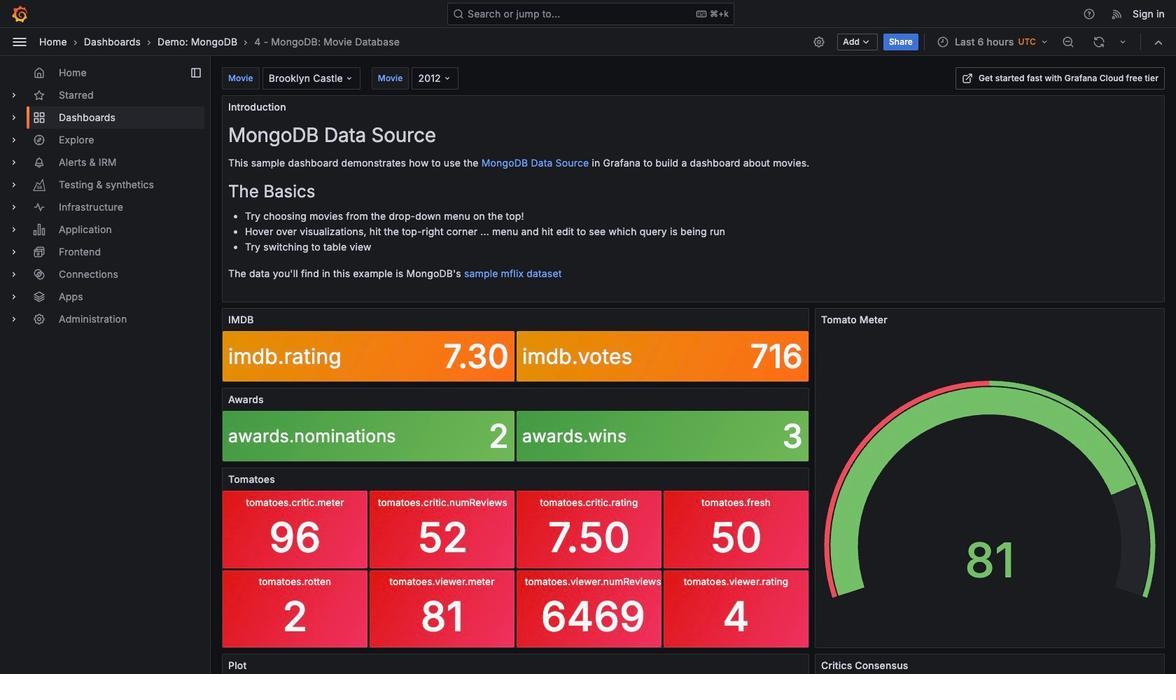 Task type: describe. For each thing, give the bounding box(es) containing it.
refresh dashboard image
[[1093, 35, 1106, 48]]

navigation element
[[0, 56, 210, 342]]

close menu image
[[11, 33, 28, 50]]

expand section alerts & irm image
[[8, 157, 20, 168]]

expand section apps image
[[8, 291, 20, 303]]

news image
[[1112, 7, 1124, 20]]

expand section infrastructure image
[[8, 202, 20, 213]]

expand section testing & synthetics image
[[8, 179, 20, 191]]



Task type: locate. For each thing, give the bounding box(es) containing it.
help image
[[1084, 7, 1096, 20]]

zoom out time range image
[[1063, 35, 1075, 48]]

expand section application image
[[8, 224, 20, 235]]

expand section administration image
[[8, 314, 20, 325]]

dashboard settings image
[[813, 35, 826, 48]]

expand section starred image
[[8, 90, 20, 101]]

undock menu image
[[191, 67, 202, 78]]

expand section explore image
[[8, 134, 20, 146]]

auto refresh turned off. choose refresh time interval image
[[1118, 36, 1129, 47]]

expand section connections image
[[8, 269, 20, 280]]

grafana image
[[11, 5, 28, 22]]

expand section frontend image
[[8, 247, 20, 258]]

expand section dashboards image
[[8, 112, 20, 123]]



